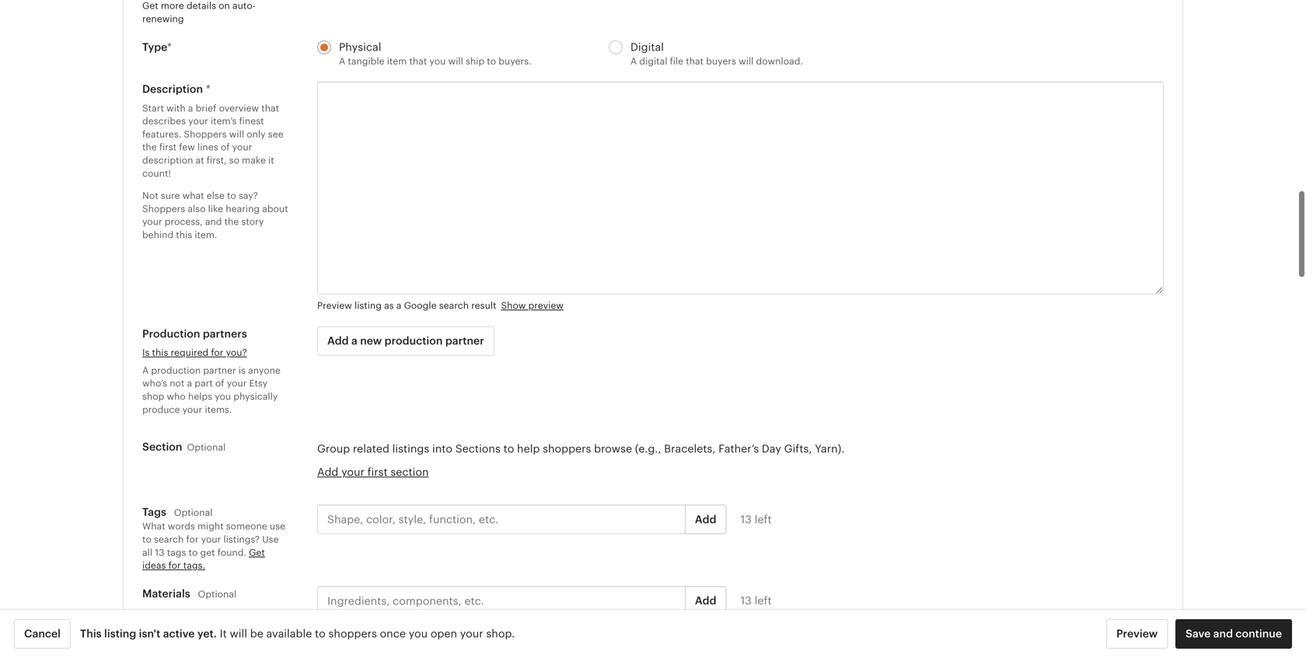 Task type: locate. For each thing, give the bounding box(es) containing it.
shoppers right help
[[543, 443, 592, 456]]

shoppers
[[184, 129, 227, 140], [142, 204, 185, 214]]

the
[[142, 142, 157, 153], [225, 217, 239, 227]]

and inside button
[[1214, 628, 1234, 641]]

2 horizontal spatial a
[[631, 56, 637, 66]]

0 vertical spatial left
[[755, 514, 772, 526]]

listing right this
[[104, 628, 136, 641]]

* up brief
[[206, 83, 211, 95]]

will left ship
[[449, 56, 464, 66]]

1 vertical spatial 13 left
[[741, 595, 772, 608]]

2 left from the top
[[755, 595, 772, 608]]

will right "buyers"
[[739, 56, 754, 66]]

brief
[[196, 103, 217, 113]]

1 vertical spatial for
[[186, 535, 199, 545]]

0 horizontal spatial production
[[151, 366, 201, 376]]

1 horizontal spatial the
[[225, 217, 239, 227]]

0 horizontal spatial search
[[154, 535, 184, 545]]

get up renewing
[[142, 1, 158, 11]]

who's
[[142, 379, 167, 389]]

1 13 left from the top
[[741, 514, 772, 526]]

a right not
[[187, 379, 192, 389]]

type *
[[142, 41, 172, 53]]

13
[[741, 514, 752, 526], [155, 548, 165, 558], [741, 595, 752, 608]]

0 horizontal spatial for
[[168, 561, 181, 571]]

to up 'tags.' at the bottom
[[189, 548, 198, 558]]

1 vertical spatial and
[[1214, 628, 1234, 641]]

1 vertical spatial shoppers
[[142, 204, 185, 214]]

save
[[1186, 628, 1211, 641]]

not
[[170, 379, 185, 389]]

day
[[762, 443, 782, 456]]

add button
[[685, 505, 727, 535], [685, 587, 727, 616]]

that right file
[[686, 56, 704, 66]]

1 horizontal spatial and
[[1214, 628, 1234, 641]]

for inside what words might someone use to search for your listings? use all 13 tags to get found.
[[186, 535, 199, 545]]

add for add your first section
[[317, 466, 339, 479]]

about
[[262, 204, 288, 214]]

2 vertical spatial optional
[[198, 590, 237, 600]]

2 horizontal spatial you
[[430, 56, 446, 66]]

is this required for you? link
[[142, 348, 247, 358]]

0 vertical spatial shoppers
[[184, 129, 227, 140]]

0 vertical spatial this
[[176, 230, 192, 240]]

0 horizontal spatial partner
[[203, 366, 236, 376]]

start
[[142, 103, 164, 113]]

will
[[449, 56, 464, 66], [739, 56, 754, 66], [229, 129, 244, 140], [230, 628, 247, 641]]

0 horizontal spatial preview
[[317, 301, 352, 311]]

optional inside the tags optional
[[174, 508, 213, 519]]

will inside digital a digital file that buyers will download.
[[739, 56, 754, 66]]

you up items. on the bottom of page
[[215, 392, 231, 402]]

will inside physical a tangible item that you will ship to buyers.
[[449, 56, 464, 66]]

first down related in the left of the page
[[368, 466, 388, 479]]

1 vertical spatial first
[[368, 466, 388, 479]]

that inside the start with a brief overview that describes your item's finest features. shoppers will only see the first few lines of your description at first, so make it count!
[[262, 103, 279, 113]]

1 horizontal spatial preview
[[1117, 628, 1158, 641]]

1 vertical spatial *
[[206, 83, 211, 95]]

get ideas for tags. link
[[142, 548, 265, 571]]

1 vertical spatial partner
[[203, 366, 236, 376]]

preview for preview listing as a google search result show preview
[[317, 301, 352, 311]]

1 vertical spatial optional
[[174, 508, 213, 519]]

preview
[[317, 301, 352, 311], [1117, 628, 1158, 641]]

1 horizontal spatial get
[[249, 548, 265, 558]]

search inside what words might someone use to search for your listings? use all 13 tags to get found.
[[154, 535, 184, 545]]

a up who's on the bottom left of page
[[142, 366, 149, 376]]

first,
[[207, 155, 227, 166]]

1 vertical spatial this
[[152, 348, 168, 358]]

2 horizontal spatial for
[[211, 348, 224, 358]]

to inside not sure what else to say? shoppers also like hearing about your process, and the story behind this item.
[[227, 191, 236, 201]]

0 vertical spatial preview
[[317, 301, 352, 311]]

13 inside what words might someone use to search for your listings? use all 13 tags to get found.
[[155, 548, 165, 558]]

0 horizontal spatial first
[[159, 142, 177, 153]]

1 left from the top
[[755, 514, 772, 526]]

0 vertical spatial production
[[385, 335, 443, 347]]

the down hearing
[[225, 217, 239, 227]]

2 vertical spatial 13
[[741, 595, 752, 608]]

file
[[670, 56, 684, 66]]

optional down 'tags.' at the bottom
[[198, 590, 237, 600]]

your
[[188, 116, 208, 126], [232, 142, 252, 153], [142, 217, 162, 227], [227, 379, 247, 389], [182, 405, 202, 415], [342, 466, 365, 479], [201, 535, 221, 545], [460, 628, 484, 641]]

1 vertical spatial the
[[225, 217, 239, 227]]

0 vertical spatial optional
[[187, 443, 226, 453]]

production partners is this required for you? a production partner is anyone who's not a part of your etsy shop who helps you physically produce your items.
[[142, 328, 281, 415]]

0 horizontal spatial and
[[205, 217, 222, 227]]

a right with
[[188, 103, 193, 113]]

0 vertical spatial for
[[211, 348, 224, 358]]

you right once
[[409, 628, 428, 641]]

this listing isn't active yet. it will be available to shoppers once you open your shop.
[[80, 628, 515, 641]]

1 horizontal spatial partner
[[446, 335, 485, 347]]

* down renewing
[[167, 41, 172, 53]]

sections
[[456, 443, 501, 456]]

tags.
[[183, 561, 205, 571]]

new
[[360, 335, 382, 347]]

production
[[385, 335, 443, 347], [151, 366, 201, 376]]

will for you
[[449, 56, 464, 66]]

1 horizontal spatial a
[[339, 56, 346, 66]]

section
[[142, 441, 182, 454]]

preview left save
[[1117, 628, 1158, 641]]

0 horizontal spatial you
[[215, 392, 231, 402]]

0 vertical spatial 13
[[741, 514, 752, 526]]

for down words
[[186, 535, 199, 545]]

1 horizontal spatial you
[[409, 628, 428, 641]]

and
[[205, 217, 222, 227], [1214, 628, 1234, 641]]

1 horizontal spatial search
[[439, 301, 469, 311]]

1 horizontal spatial for
[[186, 535, 199, 545]]

produce
[[142, 405, 180, 415]]

a
[[188, 103, 193, 113], [397, 301, 402, 311], [352, 335, 358, 347], [187, 379, 192, 389]]

count!
[[142, 168, 171, 179]]

to right else
[[227, 191, 236, 201]]

production up not
[[151, 366, 201, 376]]

shoppers down sure
[[142, 204, 185, 214]]

1 vertical spatial left
[[755, 595, 772, 608]]

that for physical
[[410, 56, 427, 66]]

tags
[[142, 506, 166, 519]]

0 horizontal spatial this
[[152, 348, 168, 358]]

0 horizontal spatial get
[[142, 1, 158, 11]]

the inside not sure what else to say? shoppers also like hearing about your process, and the story behind this item.
[[225, 217, 239, 227]]

shoppers up lines
[[184, 129, 227, 140]]

make
[[242, 155, 266, 166]]

get inside 'get more details on auto- renewing'
[[142, 1, 158, 11]]

buyers.
[[499, 56, 532, 66]]

behind
[[142, 230, 174, 240]]

0 vertical spatial of
[[221, 142, 230, 153]]

description *
[[142, 83, 211, 95]]

you left ship
[[430, 56, 446, 66]]

2 13 left from the top
[[741, 595, 772, 608]]

1 horizontal spatial *
[[206, 83, 211, 95]]

overview
[[219, 103, 259, 113]]

story
[[242, 217, 264, 227]]

0 horizontal spatial the
[[142, 142, 157, 153]]

get inside get ideas for tags.
[[249, 548, 265, 558]]

the down features.
[[142, 142, 157, 153]]

a left new in the left of the page
[[352, 335, 358, 347]]

words
[[168, 522, 195, 532]]

once
[[380, 628, 406, 641]]

this down process,
[[176, 230, 192, 240]]

of up first,
[[221, 142, 230, 153]]

0 vertical spatial you
[[430, 56, 446, 66]]

0 vertical spatial *
[[167, 41, 172, 53]]

that inside digital a digital file that buyers will download.
[[686, 56, 704, 66]]

help
[[517, 443, 540, 456]]

listing left the "as"
[[355, 301, 382, 311]]

open
[[431, 628, 457, 641]]

0 vertical spatial 13 left
[[741, 514, 772, 526]]

production
[[142, 328, 200, 340]]

this right the is at the bottom left of page
[[152, 348, 168, 358]]

preview left the "as"
[[317, 301, 352, 311]]

0 horizontal spatial that
[[262, 103, 279, 113]]

listing
[[355, 301, 382, 311], [104, 628, 136, 641]]

your up so at the left top of the page
[[232, 142, 252, 153]]

tags
[[167, 548, 186, 558]]

of right part
[[215, 379, 224, 389]]

it
[[268, 155, 274, 166]]

left for shape, color, style, function, etc. text field's the add button
[[755, 514, 772, 526]]

section optional
[[142, 441, 226, 454]]

0 vertical spatial get
[[142, 1, 158, 11]]

shoppers inside not sure what else to say? shoppers also like hearing about your process, and the story behind this item.
[[142, 204, 185, 214]]

1 vertical spatial you
[[215, 392, 231, 402]]

1 vertical spatial search
[[154, 535, 184, 545]]

a inside physical a tangible item that you will ship to buyers.
[[339, 56, 346, 66]]

shoppers
[[543, 443, 592, 456], [329, 628, 377, 641]]

for left you?
[[211, 348, 224, 358]]

a down physical
[[339, 56, 346, 66]]

0 vertical spatial add button
[[685, 505, 727, 535]]

first up the 'description'
[[159, 142, 177, 153]]

partner
[[446, 335, 485, 347], [203, 366, 236, 376]]

to inside physical a tangible item that you will ship to buyers.
[[487, 56, 496, 66]]

get down use
[[249, 548, 265, 558]]

only
[[247, 129, 266, 140]]

optional inside section optional
[[187, 443, 226, 453]]

shoppers left once
[[329, 628, 377, 641]]

1 add button from the top
[[685, 505, 727, 535]]

to up all at left
[[142, 535, 152, 545]]

your down helps
[[182, 405, 202, 415]]

left for the add button related to 'ingredients, components, etc.' text field
[[755, 595, 772, 608]]

lines
[[198, 142, 218, 153]]

your up behind
[[142, 217, 162, 227]]

add for the add button related to 'ingredients, components, etc.' text field
[[695, 595, 717, 608]]

1 horizontal spatial listing
[[355, 301, 382, 311]]

that up finest
[[262, 103, 279, 113]]

will down "item's"
[[229, 129, 244, 140]]

a down digital
[[631, 56, 637, 66]]

0 vertical spatial the
[[142, 142, 157, 153]]

search left 'result'
[[439, 301, 469, 311]]

listings
[[393, 443, 430, 456]]

2 add button from the top
[[685, 587, 727, 616]]

partner inside the production partners is this required for you? a production partner is anyone who's not a part of your etsy shop who helps you physically produce your items.
[[203, 366, 236, 376]]

1 vertical spatial of
[[215, 379, 224, 389]]

shop
[[142, 392, 164, 402]]

preview button
[[1107, 620, 1169, 650]]

your down might
[[201, 535, 221, 545]]

available
[[266, 628, 312, 641]]

0 horizontal spatial listing
[[104, 628, 136, 641]]

13 for 'ingredients, components, etc.' text field
[[741, 595, 752, 608]]

not
[[142, 191, 158, 201]]

0 vertical spatial listing
[[355, 301, 382, 311]]

0 horizontal spatial a
[[142, 366, 149, 376]]

group
[[317, 443, 350, 456]]

0 vertical spatial first
[[159, 142, 177, 153]]

found.
[[218, 548, 247, 558]]

you
[[430, 56, 446, 66], [215, 392, 231, 402], [409, 628, 428, 641]]

for down tags
[[168, 561, 181, 571]]

optional inside materials optional
[[198, 590, 237, 600]]

1 vertical spatial preview
[[1117, 628, 1158, 641]]

left
[[755, 514, 772, 526], [755, 595, 772, 608]]

that right 'item'
[[410, 56, 427, 66]]

None text field
[[317, 82, 1165, 295]]

who
[[167, 392, 186, 402]]

and down like
[[205, 217, 222, 227]]

1 vertical spatial shoppers
[[329, 628, 377, 641]]

add button for 'ingredients, components, etc.' text field
[[685, 587, 727, 616]]

0 vertical spatial search
[[439, 301, 469, 311]]

1 vertical spatial listing
[[104, 628, 136, 641]]

13 left
[[741, 514, 772, 526], [741, 595, 772, 608]]

optional down items. on the bottom of page
[[187, 443, 226, 453]]

it
[[220, 628, 227, 641]]

2 vertical spatial for
[[168, 561, 181, 571]]

this
[[176, 230, 192, 240], [152, 348, 168, 358]]

1 vertical spatial add button
[[685, 587, 727, 616]]

1 horizontal spatial this
[[176, 230, 192, 240]]

1 vertical spatial get
[[249, 548, 265, 558]]

a inside digital a digital file that buyers will download.
[[631, 56, 637, 66]]

add button for shape, color, style, function, etc. text field
[[685, 505, 727, 535]]

1 horizontal spatial first
[[368, 466, 388, 479]]

partner up part
[[203, 366, 236, 376]]

a right the "as"
[[397, 301, 402, 311]]

0 vertical spatial and
[[205, 217, 222, 227]]

optional up words
[[174, 508, 213, 519]]

digital
[[640, 56, 668, 66]]

search up tags
[[154, 535, 184, 545]]

to right ship
[[487, 56, 496, 66]]

and right save
[[1214, 628, 1234, 641]]

you inside the production partners is this required for you? a production partner is anyone who's not a part of your etsy shop who helps you physically produce your items.
[[215, 392, 231, 402]]

a
[[339, 56, 346, 66], [631, 56, 637, 66], [142, 366, 149, 376]]

production down google
[[385, 335, 443, 347]]

of inside the start with a brief overview that describes your item's finest features. shoppers will only see the first few lines of your description at first, so make it count!
[[221, 142, 230, 153]]

2 horizontal spatial that
[[686, 56, 704, 66]]

say?
[[239, 191, 258, 201]]

get more details on auto- renewing button
[[142, 0, 289, 26]]

1 vertical spatial 13
[[155, 548, 165, 558]]

part
[[195, 379, 213, 389]]

tags optional
[[142, 506, 213, 519]]

0 horizontal spatial *
[[167, 41, 172, 53]]

partner down 'result'
[[446, 335, 485, 347]]

0 vertical spatial shoppers
[[543, 443, 592, 456]]

preview inside button
[[1117, 628, 1158, 641]]

shoppers inside the start with a brief overview that describes your item's finest features. shoppers will only see the first few lines of your description at first, so make it count!
[[184, 129, 227, 140]]

1 vertical spatial production
[[151, 366, 201, 376]]

will right it on the bottom of the page
[[230, 628, 247, 641]]

get for get more details on auto- renewing
[[142, 1, 158, 11]]

1 horizontal spatial that
[[410, 56, 427, 66]]

that inside physical a tangible item that you will ship to buyers.
[[410, 56, 427, 66]]



Task type: vqa. For each thing, say whether or not it's contained in the screenshot.
Pasture Elise Link
no



Task type: describe. For each thing, give the bounding box(es) containing it.
of inside the production partners is this required for you? a production partner is anyone who's not a part of your etsy shop who helps you physically produce your items.
[[215, 379, 224, 389]]

yet.
[[197, 628, 217, 641]]

Shape, color, style, function, etc. text field
[[317, 505, 686, 535]]

what
[[182, 191, 204, 201]]

13 for shape, color, style, function, etc. text field
[[741, 514, 752, 526]]

etsy
[[249, 379, 268, 389]]

item.
[[195, 230, 217, 240]]

* for type *
[[167, 41, 172, 53]]

optional for section
[[187, 443, 226, 453]]

download.
[[757, 56, 803, 66]]

add for shape, color, style, function, etc. text field's the add button
[[695, 514, 717, 526]]

13 left for shape, color, style, function, etc. text field
[[741, 514, 772, 526]]

auto-
[[233, 1, 256, 11]]

your inside not sure what else to say? shoppers also like hearing about your process, and the story behind this item.
[[142, 217, 162, 227]]

0 vertical spatial partner
[[446, 335, 485, 347]]

a inside the start with a brief overview that describes your item's finest features. shoppers will only see the first few lines of your description at first, so make it count!
[[188, 103, 193, 113]]

a inside the production partners is this required for you? a production partner is anyone who's not a part of your etsy shop who helps you physically produce your items.
[[187, 379, 192, 389]]

preview for preview
[[1117, 628, 1158, 641]]

gifts,
[[785, 443, 813, 456]]

(e.g.,
[[635, 443, 662, 456]]

cancel button
[[14, 620, 71, 650]]

description
[[142, 155, 193, 166]]

physical a tangible item that you will ship to buyers.
[[339, 41, 532, 66]]

digital
[[631, 41, 664, 53]]

what
[[142, 522, 165, 532]]

1 horizontal spatial production
[[385, 335, 443, 347]]

type
[[142, 41, 167, 53]]

tangible
[[348, 56, 385, 66]]

preview listing as a google search result show preview
[[317, 301, 564, 311]]

isn't
[[139, 628, 160, 641]]

google
[[404, 301, 437, 311]]

is
[[239, 366, 246, 376]]

digital a digital file that buyers will download.
[[631, 41, 803, 66]]

Ingredients, components, etc. text field
[[317, 587, 686, 616]]

buyers
[[706, 56, 737, 66]]

physically
[[234, 392, 278, 402]]

to right available
[[315, 628, 326, 641]]

so
[[229, 155, 240, 166]]

and inside not sure what else to say? shoppers also like hearing about your process, and the story behind this item.
[[205, 217, 222, 227]]

for inside get ideas for tags.
[[168, 561, 181, 571]]

result
[[472, 301, 497, 311]]

item
[[387, 56, 407, 66]]

will for buyers
[[739, 56, 754, 66]]

your down is
[[227, 379, 247, 389]]

start with a brief overview that describes your item's finest features. shoppers will only see the first few lines of your description at first, so make it count!
[[142, 103, 284, 179]]

required
[[171, 348, 209, 358]]

show
[[501, 301, 526, 311]]

helps
[[188, 392, 212, 402]]

see
[[268, 129, 284, 140]]

features.
[[142, 129, 181, 140]]

you inside physical a tangible item that you will ship to buyers.
[[430, 56, 446, 66]]

process,
[[165, 217, 203, 227]]

use
[[270, 522, 286, 532]]

a inside the production partners is this required for you? a production partner is anyone who's not a part of your etsy shop who helps you physically produce your items.
[[142, 366, 149, 376]]

listing for preview
[[355, 301, 382, 311]]

a for digital
[[631, 56, 637, 66]]

physical
[[339, 41, 382, 53]]

father's
[[719, 443, 759, 456]]

active
[[163, 628, 195, 641]]

on
[[219, 1, 230, 11]]

for inside the production partners is this required for you? a production partner is anyone who's not a part of your etsy shop who helps you physically produce your items.
[[211, 348, 224, 358]]

is
[[142, 348, 150, 358]]

describes
[[142, 116, 186, 126]]

description
[[142, 83, 203, 95]]

that for digital
[[686, 56, 704, 66]]

someone
[[226, 522, 267, 532]]

get more details on auto- renewing
[[142, 1, 256, 24]]

use
[[262, 535, 279, 545]]

this inside not sure what else to say? shoppers also like hearing about your process, and the story behind this item.
[[176, 230, 192, 240]]

shop.
[[487, 628, 515, 641]]

renewing
[[142, 14, 184, 24]]

also
[[188, 204, 206, 214]]

this inside the production partners is this required for you? a production partner is anyone who's not a part of your etsy shop who helps you physically produce your items.
[[152, 348, 168, 358]]

will for it
[[230, 628, 247, 641]]

add your first section
[[317, 466, 429, 479]]

few
[[179, 142, 195, 153]]

first inside the start with a brief overview that describes your item's finest features. shoppers will only see the first few lines of your description at first, so make it count!
[[159, 142, 177, 153]]

you?
[[226, 348, 247, 358]]

materials optional
[[142, 588, 237, 600]]

1 horizontal spatial shoppers
[[543, 443, 592, 456]]

item's
[[211, 116, 237, 126]]

add your first section link
[[317, 466, 429, 479]]

listings?
[[224, 535, 260, 545]]

show preview link
[[501, 301, 564, 311]]

* for description *
[[206, 83, 211, 95]]

finest
[[239, 116, 264, 126]]

group related listings into sections to help shoppers browse (e.g., bracelets, father's day gifts, yarn).
[[317, 443, 845, 456]]

else
[[207, 191, 225, 201]]

to left help
[[504, 443, 514, 456]]

continue
[[1236, 628, 1283, 641]]

your inside what words might someone use to search for your listings? use all 13 tags to get found.
[[201, 535, 221, 545]]

your right open
[[460, 628, 484, 641]]

cancel
[[24, 628, 61, 641]]

your down related in the left of the page
[[342, 466, 365, 479]]

0 horizontal spatial shoppers
[[329, 628, 377, 641]]

be
[[250, 628, 264, 641]]

anyone
[[248, 366, 281, 376]]

get
[[200, 548, 215, 558]]

as
[[384, 301, 394, 311]]

all
[[142, 548, 153, 558]]

materials
[[142, 588, 190, 600]]

preview
[[529, 301, 564, 311]]

add a new production partner
[[327, 335, 485, 347]]

related
[[353, 443, 390, 456]]

get for get ideas for tags.
[[249, 548, 265, 558]]

optional for tags
[[174, 508, 213, 519]]

not sure what else to say? shoppers also like hearing about your process, and the story behind this item.
[[142, 191, 288, 240]]

save and continue button
[[1176, 620, 1293, 650]]

13 left for 'ingredients, components, etc.' text field
[[741, 595, 772, 608]]

ideas
[[142, 561, 166, 571]]

a for physical
[[339, 56, 346, 66]]

what words might someone use to search for your listings? use all 13 tags to get found.
[[142, 522, 286, 558]]

the inside the start with a brief overview that describes your item's finest features. shoppers will only see the first few lines of your description at first, so make it count!
[[142, 142, 157, 153]]

get ideas for tags.
[[142, 548, 265, 571]]

hearing
[[226, 204, 260, 214]]

will inside the start with a brief overview that describes your item's finest features. shoppers will only see the first few lines of your description at first, so make it count!
[[229, 129, 244, 140]]

optional for materials
[[198, 590, 237, 600]]

your down brief
[[188, 116, 208, 126]]

2 vertical spatial you
[[409, 628, 428, 641]]

ship
[[466, 56, 485, 66]]

production inside the production partners is this required for you? a production partner is anyone who's not a part of your etsy shop who helps you physically produce your items.
[[151, 366, 201, 376]]

listing for this
[[104, 628, 136, 641]]



